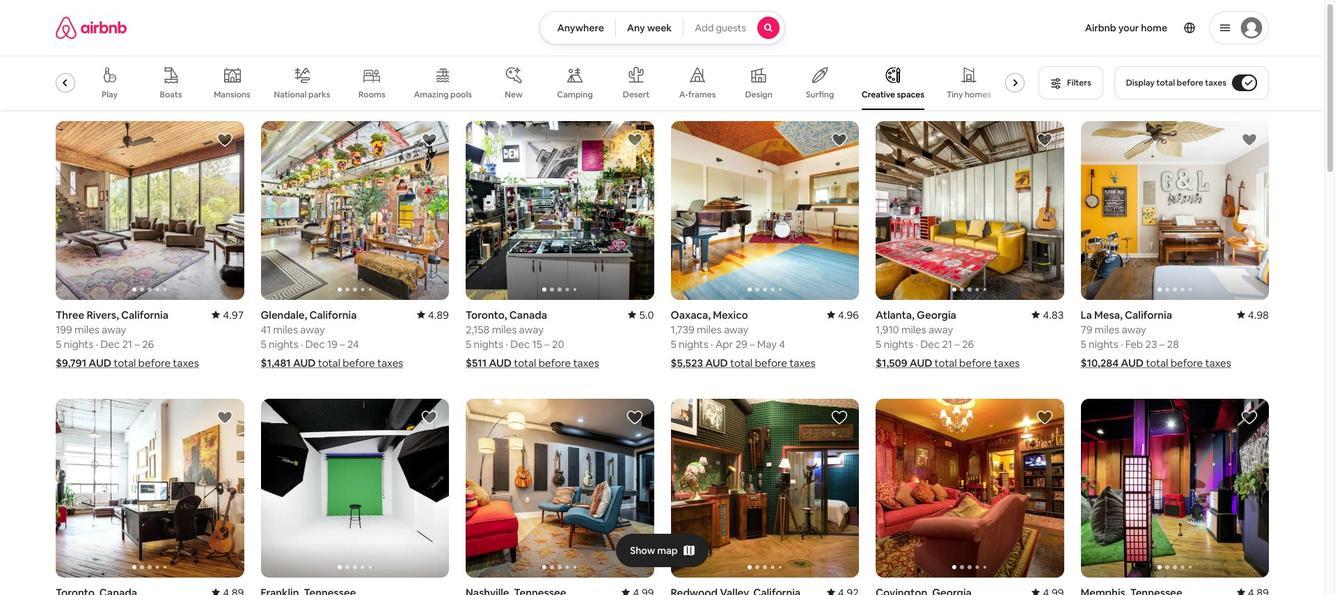 Task type: vqa. For each thing, say whether or not it's contained in the screenshot.


Task type: describe. For each thing, give the bounding box(es) containing it.
4.98 out of 5 average rating image
[[1237, 308, 1269, 322]]

29
[[736, 338, 747, 351]]

a-frames
[[679, 89, 716, 100]]

national
[[274, 89, 307, 100]]

before inside oaxaca, mexico 1,739 miles away 5 nights · apr 29 – may 4 $5,523 aud total before taxes
[[755, 356, 787, 370]]

$511 aud
[[466, 356, 512, 370]]

show
[[630, 544, 655, 557]]

4.99 out of 5 average rating image for add to wishlist: covington, georgia icon at the right bottom of page
[[1032, 586, 1064, 595]]

rooms
[[359, 89, 386, 100]]

taxes inside three rivers, california 199 miles away 5 nights · dec 21 – 26 $9,791 aud total before taxes
[[173, 356, 199, 370]]

airbnb your home link
[[1077, 13, 1176, 42]]

4.83
[[1043, 308, 1064, 322]]

199
[[56, 323, 72, 336]]

total inside glendale, california 41 miles away 5 nights · dec 19 – 24 $1,481 aud total before taxes
[[318, 356, 340, 370]]

frames
[[688, 89, 716, 100]]

add to wishlist: toronto, canada image
[[626, 132, 643, 148]]

tiny
[[947, 89, 963, 100]]

5 for 1,739 miles away
[[671, 338, 677, 351]]

· for 1,739
[[711, 338, 713, 351]]

california inside glendale, california 41 miles away 5 nights · dec 19 – 24 $1,481 aud total before taxes
[[309, 308, 357, 322]]

none search field containing anywhere
[[540, 11, 785, 45]]

away for 1,739 miles away
[[724, 323, 749, 336]]

26 inside three rivers, california 199 miles away 5 nights · dec 21 – 26 $9,791 aud total before taxes
[[142, 338, 154, 351]]

15
[[532, 338, 542, 351]]

la
[[1081, 308, 1092, 322]]

surfing
[[806, 89, 834, 100]]

· for 1,910
[[916, 338, 918, 351]]

add to wishlist: oaxaca, mexico image
[[831, 132, 848, 148]]

add guests
[[695, 22, 746, 34]]

· inside la mesa, california 79 miles away 5 nights · feb 23 – 28 $10,284 aud total before taxes
[[1121, 338, 1123, 351]]

la mesa, california 79 miles away 5 nights · feb 23 – 28 $10,284 aud total before taxes
[[1081, 308, 1231, 370]]

california for 79 miles away
[[1125, 308, 1172, 322]]

total inside la mesa, california 79 miles away 5 nights · feb 23 – 28 $10,284 aud total before taxes
[[1146, 356, 1168, 370]]

– for 1,739
[[750, 338, 755, 351]]

pools
[[450, 89, 472, 100]]

away inside la mesa, california 79 miles away 5 nights · feb 23 – 28 $10,284 aud total before taxes
[[1122, 323, 1147, 336]]

home
[[1141, 22, 1168, 34]]

new
[[505, 89, 523, 100]]

show map button
[[616, 534, 709, 567]]

guests
[[716, 22, 746, 34]]

24
[[347, 338, 359, 351]]

1,910
[[876, 323, 899, 336]]

miles for 41 miles away
[[273, 323, 298, 336]]

filters
[[1067, 77, 1091, 88]]

28
[[1167, 338, 1179, 351]]

feb
[[1126, 338, 1143, 351]]

creative
[[862, 89, 895, 100]]

19
[[327, 338, 338, 351]]

total inside three rivers, california 199 miles away 5 nights · dec 21 – 26 $9,791 aud total before taxes
[[114, 356, 136, 370]]

away inside three rivers, california 199 miles away 5 nights · dec 21 – 26 $9,791 aud total before taxes
[[102, 323, 126, 336]]

toronto, canada 2,158 miles away 5 nights · dec 15 – 20 $511 aud total before taxes
[[466, 308, 599, 370]]

5 inside la mesa, california 79 miles away 5 nights · feb 23 – 28 $10,284 aud total before taxes
[[1081, 338, 1087, 351]]

add to wishlist: redwood valley, california image
[[831, 409, 848, 426]]

camping
[[557, 89, 593, 100]]

4.89 out of 5 average rating image for add to wishlist: toronto, canada icon
[[212, 586, 244, 595]]

$1,509 aud
[[876, 356, 932, 370]]

play
[[102, 89, 118, 100]]

homes
[[965, 89, 992, 100]]

· for 2,158
[[506, 338, 508, 351]]

tiny homes
[[947, 89, 992, 100]]

your
[[1119, 22, 1139, 34]]

4.98
[[1248, 308, 1269, 322]]

add to wishlist: atlanta, georgia image
[[1036, 132, 1053, 148]]

amazing pools
[[414, 89, 472, 100]]

4.89
[[428, 308, 449, 322]]

oaxaca, mexico 1,739 miles away 5 nights · apr 29 – may 4 $5,523 aud total before taxes
[[671, 308, 816, 370]]

display total before taxes
[[1126, 77, 1227, 88]]

toronto,
[[466, 308, 507, 322]]

national parks
[[274, 89, 330, 100]]

amazing
[[414, 89, 449, 100]]

any week
[[627, 22, 672, 34]]

21 inside atlanta, georgia 1,910 miles away 5 nights · dec 21 – 26 $1,509 aud total before taxes
[[942, 338, 952, 351]]

23
[[1146, 338, 1157, 351]]

26 inside atlanta, georgia 1,910 miles away 5 nights · dec 21 – 26 $1,509 aud total before taxes
[[962, 338, 974, 351]]

$1,481 aud
[[261, 356, 316, 370]]

21 inside three rivers, california 199 miles away 5 nights · dec 21 – 26 $9,791 aud total before taxes
[[122, 338, 132, 351]]

5.0 out of 5 average rating image
[[628, 308, 654, 322]]

atlanta, georgia 1,910 miles away 5 nights · dec 21 – 26 $1,509 aud total before taxes
[[876, 308, 1020, 370]]

dec inside three rivers, california 199 miles away 5 nights · dec 21 – 26 $9,791 aud total before taxes
[[100, 338, 120, 351]]

total inside oaxaca, mexico 1,739 miles away 5 nights · apr 29 – may 4 $5,523 aud total before taxes
[[730, 356, 753, 370]]

atlanta,
[[876, 308, 915, 322]]

add to wishlist: memphis, tennessee image
[[1241, 409, 1258, 426]]

4.97 out of 5 average rating image
[[212, 308, 244, 322]]

dec for 2,158 miles away
[[510, 338, 530, 351]]

canada
[[509, 308, 547, 322]]

4.96
[[838, 308, 859, 322]]

total inside toronto, canada 2,158 miles away 5 nights · dec 15 – 20 $511 aud total before taxes
[[514, 356, 536, 370]]



Task type: locate. For each thing, give the bounding box(es) containing it.
week
[[647, 22, 672, 34]]

nights for 41
[[269, 338, 298, 351]]

before inside la mesa, california 79 miles away 5 nights · feb 23 – 28 $10,284 aud total before taxes
[[1171, 356, 1203, 370]]

display
[[1126, 77, 1155, 88]]

5 away from the left
[[929, 323, 953, 336]]

mansions
[[214, 89, 251, 100]]

6 miles from the left
[[1095, 323, 1120, 336]]

5 inside glendale, california 41 miles away 5 nights · dec 19 – 24 $1,481 aud total before taxes
[[261, 338, 266, 351]]

5.0
[[639, 308, 654, 322]]

miles down toronto,
[[492, 323, 517, 336]]

add to wishlist: nashville, tennessee image
[[626, 409, 643, 426]]

· inside glendale, california 41 miles away 5 nights · dec 19 – 24 $1,481 aud total before taxes
[[301, 338, 303, 351]]

nights inside atlanta, georgia 1,910 miles away 5 nights · dec 21 – 26 $1,509 aud total before taxes
[[884, 338, 913, 351]]

total down 23
[[1146, 356, 1168, 370]]

california up 19
[[309, 308, 357, 322]]

4 – from the left
[[750, 338, 755, 351]]

3 miles from the left
[[492, 323, 517, 336]]

· left feb
[[1121, 338, 1123, 351]]

3 california from the left
[[1125, 308, 1172, 322]]

add
[[695, 22, 714, 34]]

mexico
[[713, 308, 748, 322]]

1 dec from the left
[[100, 338, 120, 351]]

miles for 2,158 miles away
[[492, 323, 517, 336]]

away
[[102, 323, 126, 336], [300, 323, 325, 336], [519, 323, 544, 336], [724, 323, 749, 336], [929, 323, 953, 336], [1122, 323, 1147, 336]]

1 california from the left
[[121, 308, 168, 322]]

nights for 2,158
[[474, 338, 503, 351]]

3 · from the left
[[506, 338, 508, 351]]

oaxaca,
[[671, 308, 711, 322]]

may
[[757, 338, 777, 351]]

away for 2,158 miles away
[[519, 323, 544, 336]]

glendale,
[[261, 308, 307, 322]]

nights for 1,910
[[884, 338, 913, 351]]

before inside atlanta, georgia 1,910 miles away 5 nights · dec 21 – 26 $1,509 aud total before taxes
[[959, 356, 992, 370]]

map
[[657, 544, 678, 557]]

anywhere button
[[540, 11, 616, 45]]

add to wishlist: covington, georgia image
[[1036, 409, 1053, 426]]

5 for 1,910 miles away
[[876, 338, 882, 351]]

5 inside atlanta, georgia 1,910 miles away 5 nights · dec 21 – 26 $1,509 aud total before taxes
[[876, 338, 882, 351]]

total down '15' on the bottom of the page
[[514, 356, 536, 370]]

taxes inside atlanta, georgia 1,910 miles away 5 nights · dec 21 – 26 $1,509 aud total before taxes
[[994, 356, 1020, 370]]

2 california from the left
[[309, 308, 357, 322]]

parks
[[308, 89, 330, 100]]

– for 41
[[340, 338, 345, 351]]

1 horizontal spatial california
[[309, 308, 357, 322]]

1 horizontal spatial 4.89 out of 5 average rating image
[[417, 308, 449, 322]]

2 4.99 out of 5 average rating image from the left
[[1032, 586, 1064, 595]]

1 horizontal spatial 26
[[962, 338, 974, 351]]

a-
[[679, 89, 688, 100]]

$5,523 aud
[[671, 356, 728, 370]]

4.96 out of 5 average rating image
[[827, 308, 859, 322]]

dec for 41 miles away
[[305, 338, 325, 351]]

1 horizontal spatial 21
[[942, 338, 952, 351]]

1 away from the left
[[102, 323, 126, 336]]

add to wishlist: toronto, canada image
[[216, 409, 233, 426]]

79
[[1081, 323, 1093, 336]]

california
[[121, 308, 168, 322], [309, 308, 357, 322], [1125, 308, 1172, 322]]

4.99 out of 5 average rating image
[[622, 586, 654, 595], [1032, 586, 1064, 595]]

dec inside glendale, california 41 miles away 5 nights · dec 19 – 24 $1,481 aud total before taxes
[[305, 338, 325, 351]]

nights inside three rivers, california 199 miles away 5 nights · dec 21 – 26 $9,791 aud total before taxes
[[64, 338, 93, 351]]

miles inside atlanta, georgia 1,910 miles away 5 nights · dec 21 – 26 $1,509 aud total before taxes
[[902, 323, 926, 336]]

· up the $511 aud
[[506, 338, 508, 351]]

away inside atlanta, georgia 1,910 miles away 5 nights · dec 21 – 26 $1,509 aud total before taxes
[[929, 323, 953, 336]]

· for 41
[[301, 338, 303, 351]]

miles up the apr
[[697, 323, 722, 336]]

miles inside oaxaca, mexico 1,739 miles away 5 nights · apr 29 – may 4 $5,523 aud total before taxes
[[697, 323, 722, 336]]

20
[[552, 338, 564, 351]]

1 horizontal spatial 4.99 out of 5 average rating image
[[1032, 586, 1064, 595]]

2 nights from the left
[[269, 338, 298, 351]]

nights up the $1,481 aud
[[269, 338, 298, 351]]

– inside glendale, california 41 miles away 5 nights · dec 19 – 24 $1,481 aud total before taxes
[[340, 338, 345, 351]]

nights up $9,791 aud
[[64, 338, 93, 351]]

6 nights from the left
[[1089, 338, 1118, 351]]

– inside toronto, canada 2,158 miles away 5 nights · dec 15 – 20 $511 aud total before taxes
[[545, 338, 550, 351]]

california right the rivers,
[[121, 308, 168, 322]]

dec inside toronto, canada 2,158 miles away 5 nights · dec 15 – 20 $511 aud total before taxes
[[510, 338, 530, 351]]

nights down 1,910
[[884, 338, 913, 351]]

6 – from the left
[[1160, 338, 1165, 351]]

5 down 1,739
[[671, 338, 677, 351]]

before inside glendale, california 41 miles away 5 nights · dec 19 – 24 $1,481 aud total before taxes
[[343, 356, 375, 370]]

5 down the 199
[[56, 338, 61, 351]]

away up feb
[[1122, 323, 1147, 336]]

– inside la mesa, california 79 miles away 5 nights · feb 23 – 28 $10,284 aud total before taxes
[[1160, 338, 1165, 351]]

airbnb
[[1085, 22, 1116, 34]]

away inside toronto, canada 2,158 miles away 5 nights · dec 15 – 20 $511 aud total before taxes
[[519, 323, 544, 336]]

away up 29
[[724, 323, 749, 336]]

profile element
[[802, 0, 1269, 56]]

4.89 out of 5 average rating image
[[417, 308, 449, 322], [212, 586, 244, 595], [1237, 586, 1269, 595]]

·
[[96, 338, 98, 351], [301, 338, 303, 351], [506, 338, 508, 351], [711, 338, 713, 351], [916, 338, 918, 351], [1121, 338, 1123, 351]]

– inside oaxaca, mexico 1,739 miles away 5 nights · apr 29 – may 4 $5,523 aud total before taxes
[[750, 338, 755, 351]]

1,739
[[671, 323, 695, 336]]

2 – from the left
[[340, 338, 345, 351]]

away down georgia
[[929, 323, 953, 336]]

5 – from the left
[[955, 338, 960, 351]]

miles down mesa,
[[1095, 323, 1120, 336]]

three
[[56, 308, 84, 322]]

2 horizontal spatial 4.89 out of 5 average rating image
[[1237, 586, 1269, 595]]

total down 19
[[318, 356, 340, 370]]

4.83 out of 5 average rating image
[[1032, 308, 1064, 322]]

4.97
[[223, 308, 244, 322]]

california up 23
[[1125, 308, 1172, 322]]

3 nights from the left
[[474, 338, 503, 351]]

5 5 from the left
[[876, 338, 882, 351]]

· up the $1,481 aud
[[301, 338, 303, 351]]

add to wishlist: la mesa, california image
[[1241, 132, 1258, 148]]

away for 1,910 miles away
[[929, 323, 953, 336]]

4 miles from the left
[[697, 323, 722, 336]]

miles inside toronto, canada 2,158 miles away 5 nights · dec 15 – 20 $511 aud total before taxes
[[492, 323, 517, 336]]

nights down the 2,158
[[474, 338, 503, 351]]

miles
[[75, 323, 99, 336], [273, 323, 298, 336], [492, 323, 517, 336], [697, 323, 722, 336], [902, 323, 926, 336], [1095, 323, 1120, 336]]

nights inside la mesa, california 79 miles away 5 nights · feb 23 – 28 $10,284 aud total before taxes
[[1089, 338, 1118, 351]]

miles inside three rivers, california 199 miles away 5 nights · dec 21 – 26 $9,791 aud total before taxes
[[75, 323, 99, 336]]

glendale, california 41 miles away 5 nights · dec 19 – 24 $1,481 aud total before taxes
[[261, 308, 403, 370]]

nights inside toronto, canada 2,158 miles away 5 nights · dec 15 – 20 $511 aud total before taxes
[[474, 338, 503, 351]]

· up $9,791 aud
[[96, 338, 98, 351]]

4 dec from the left
[[920, 338, 940, 351]]

nights inside glendale, california 41 miles away 5 nights · dec 19 – 24 $1,481 aud total before taxes
[[269, 338, 298, 351]]

add to wishlist: three rivers, california image
[[216, 132, 233, 148]]

4.89 out of 5 average rating image containing 4.89
[[417, 308, 449, 322]]

before inside three rivers, california 199 miles away 5 nights · dec 21 – 26 $9,791 aud total before taxes
[[138, 356, 171, 370]]

miles inside glendale, california 41 miles away 5 nights · dec 19 – 24 $1,481 aud total before taxes
[[273, 323, 298, 336]]

1 · from the left
[[96, 338, 98, 351]]

total down 29
[[730, 356, 753, 370]]

None search field
[[540, 11, 785, 45]]

any week button
[[615, 11, 684, 45]]

4.99 out of 5 average rating image for add to wishlist: nashville, tennessee image
[[622, 586, 654, 595]]

dec down georgia
[[920, 338, 940, 351]]

5 nights from the left
[[884, 338, 913, 351]]

nights down 1,739
[[679, 338, 708, 351]]

boats
[[160, 89, 182, 100]]

group
[[29, 56, 1030, 110], [56, 121, 244, 300], [261, 121, 449, 300], [466, 121, 654, 300], [671, 121, 859, 300], [876, 121, 1064, 300], [1081, 121, 1269, 300], [56, 399, 244, 578], [261, 399, 449, 578], [466, 399, 654, 578], [671, 399, 859, 578], [876, 399, 1064, 578], [1081, 399, 1269, 578]]

dec left '15' on the bottom of the page
[[510, 338, 530, 351]]

away for 41 miles away
[[300, 323, 325, 336]]

taxes inside la mesa, california 79 miles away 5 nights · feb 23 – 28 $10,284 aud total before taxes
[[1205, 356, 1231, 370]]

5 inside three rivers, california 199 miles away 5 nights · dec 21 – 26 $9,791 aud total before taxes
[[56, 338, 61, 351]]

three rivers, california 199 miles away 5 nights · dec 21 – 26 $9,791 aud total before taxes
[[56, 308, 199, 370]]

· inside toronto, canada 2,158 miles away 5 nights · dec 15 – 20 $511 aud total before taxes
[[506, 338, 508, 351]]

5 for 41 miles away
[[261, 338, 266, 351]]

total inside atlanta, georgia 1,910 miles away 5 nights · dec 21 – 26 $1,509 aud total before taxes
[[935, 356, 957, 370]]

nights inside oaxaca, mexico 1,739 miles away 5 nights · apr 29 – may 4 $5,523 aud total before taxes
[[679, 338, 708, 351]]

taxes inside glendale, california 41 miles away 5 nights · dec 19 – 24 $1,481 aud total before taxes
[[377, 356, 403, 370]]

filters button
[[1039, 66, 1103, 100]]

miles down atlanta,
[[902, 323, 926, 336]]

–
[[135, 338, 140, 351], [340, 338, 345, 351], [545, 338, 550, 351], [750, 338, 755, 351], [955, 338, 960, 351], [1160, 338, 1165, 351]]

2,158
[[466, 323, 490, 336]]

5 down the 2,158
[[466, 338, 471, 351]]

1 5 from the left
[[56, 338, 61, 351]]

add to wishlist: franklin, tennessee image
[[421, 409, 438, 426]]

apr
[[715, 338, 733, 351]]

miles for 1,910 miles away
[[902, 323, 926, 336]]

4 away from the left
[[724, 323, 749, 336]]

1 – from the left
[[135, 338, 140, 351]]

taxes inside toronto, canada 2,158 miles away 5 nights · dec 15 – 20 $511 aud total before taxes
[[573, 356, 599, 370]]

add guests button
[[683, 11, 785, 45]]

6 away from the left
[[1122, 323, 1147, 336]]

1 miles from the left
[[75, 323, 99, 336]]

spaces
[[897, 89, 925, 100]]

dec left 19
[[305, 338, 325, 351]]

show map
[[630, 544, 678, 557]]

dec
[[100, 338, 120, 351], [305, 338, 325, 351], [510, 338, 530, 351], [920, 338, 940, 351]]

– inside three rivers, california 199 miles away 5 nights · dec 21 – 26 $9,791 aud total before taxes
[[135, 338, 140, 351]]

desert
[[623, 89, 650, 100]]

design
[[745, 89, 773, 100]]

total right $1,509 aud
[[935, 356, 957, 370]]

total
[[1157, 77, 1175, 88], [114, 356, 136, 370], [318, 356, 340, 370], [514, 356, 536, 370], [730, 356, 753, 370], [935, 356, 957, 370], [1146, 356, 1168, 370]]

· inside oaxaca, mexico 1,739 miles away 5 nights · apr 29 – may 4 $5,523 aud total before taxes
[[711, 338, 713, 351]]

1 nights from the left
[[64, 338, 93, 351]]

away down canada
[[519, 323, 544, 336]]

california inside la mesa, california 79 miles away 5 nights · feb 23 – 28 $10,284 aud total before taxes
[[1125, 308, 1172, 322]]

miles for 1,739 miles away
[[697, 323, 722, 336]]

before inside toronto, canada 2,158 miles away 5 nights · dec 15 – 20 $511 aud total before taxes
[[539, 356, 571, 370]]

1 21 from the left
[[122, 338, 132, 351]]

2 dec from the left
[[305, 338, 325, 351]]

nights up $10,284 aud
[[1089, 338, 1118, 351]]

· inside three rivers, california 199 miles away 5 nights · dec 21 – 26 $9,791 aud total before taxes
[[96, 338, 98, 351]]

nights for 1,739
[[679, 338, 708, 351]]

· left the apr
[[711, 338, 713, 351]]

2 horizontal spatial california
[[1125, 308, 1172, 322]]

5
[[56, 338, 61, 351], [261, 338, 266, 351], [466, 338, 471, 351], [671, 338, 677, 351], [876, 338, 882, 351], [1081, 338, 1087, 351]]

nights
[[64, 338, 93, 351], [269, 338, 298, 351], [474, 338, 503, 351], [679, 338, 708, 351], [884, 338, 913, 351], [1089, 338, 1118, 351]]

away down glendale,
[[300, 323, 325, 336]]

2 miles from the left
[[273, 323, 298, 336]]

taxes inside oaxaca, mexico 1,739 miles away 5 nights · apr 29 – may 4 $5,523 aud total before taxes
[[790, 356, 816, 370]]

1 4.99 out of 5 average rating image from the left
[[622, 586, 654, 595]]

4 nights from the left
[[679, 338, 708, 351]]

5 · from the left
[[916, 338, 918, 351]]

2 away from the left
[[300, 323, 325, 336]]

0 horizontal spatial 21
[[122, 338, 132, 351]]

miles inside la mesa, california 79 miles away 5 nights · feb 23 – 28 $10,284 aud total before taxes
[[1095, 323, 1120, 336]]

dec down the rivers,
[[100, 338, 120, 351]]

3 5 from the left
[[466, 338, 471, 351]]

total right display
[[1157, 77, 1175, 88]]

total right $9,791 aud
[[114, 356, 136, 370]]

3 – from the left
[[545, 338, 550, 351]]

miles down the rivers,
[[75, 323, 99, 336]]

california inside three rivers, california 199 miles away 5 nights · dec 21 – 26 $9,791 aud total before taxes
[[121, 308, 168, 322]]

tropical
[[33, 89, 64, 100]]

6 5 from the left
[[1081, 338, 1087, 351]]

5 inside oaxaca, mexico 1,739 miles away 5 nights · apr 29 – may 4 $5,523 aud total before taxes
[[671, 338, 677, 351]]

away inside oaxaca, mexico 1,739 miles away 5 nights · apr 29 – may 4 $5,523 aud total before taxes
[[724, 323, 749, 336]]

1 26 from the left
[[142, 338, 154, 351]]

away down the rivers,
[[102, 323, 126, 336]]

– inside atlanta, georgia 1,910 miles away 5 nights · dec 21 – 26 $1,509 aud total before taxes
[[955, 338, 960, 351]]

0 horizontal spatial 4.89 out of 5 average rating image
[[212, 586, 244, 595]]

21
[[122, 338, 132, 351], [942, 338, 952, 351]]

5 down '79'
[[1081, 338, 1087, 351]]

taxes
[[1205, 77, 1227, 88], [173, 356, 199, 370], [377, 356, 403, 370], [573, 356, 599, 370], [790, 356, 816, 370], [994, 356, 1020, 370], [1205, 356, 1231, 370]]

· up $1,509 aud
[[916, 338, 918, 351]]

dec for 1,910 miles away
[[920, 338, 940, 351]]

4
[[779, 338, 785, 351]]

5 inside toronto, canada 2,158 miles away 5 nights · dec 15 – 20 $511 aud total before taxes
[[466, 338, 471, 351]]

group containing national parks
[[29, 56, 1030, 110]]

5 down 1,910
[[876, 338, 882, 351]]

$9,791 aud
[[56, 356, 111, 370]]

2 21 from the left
[[942, 338, 952, 351]]

creative spaces
[[862, 89, 925, 100]]

mesa,
[[1094, 308, 1123, 322]]

dec inside atlanta, georgia 1,910 miles away 5 nights · dec 21 – 26 $1,509 aud total before taxes
[[920, 338, 940, 351]]

any
[[627, 22, 645, 34]]

california for 199 miles away
[[121, 308, 168, 322]]

5 down 41 on the bottom left
[[261, 338, 266, 351]]

0 horizontal spatial 4.99 out of 5 average rating image
[[622, 586, 654, 595]]

airbnb your home
[[1085, 22, 1168, 34]]

4.89 out of 5 average rating image for add to wishlist: memphis, tennessee image
[[1237, 586, 1269, 595]]

2 5 from the left
[[261, 338, 266, 351]]

– for 2,158
[[545, 338, 550, 351]]

anywhere
[[557, 22, 604, 34]]

0 horizontal spatial california
[[121, 308, 168, 322]]

$10,284 aud
[[1081, 356, 1144, 370]]

– for 1,910
[[955, 338, 960, 351]]

41
[[261, 323, 271, 336]]

2 26 from the left
[[962, 338, 974, 351]]

miles down glendale,
[[273, 323, 298, 336]]

5 miles from the left
[[902, 323, 926, 336]]

5 for 2,158 miles away
[[466, 338, 471, 351]]

georgia
[[917, 308, 956, 322]]

rivers,
[[87, 308, 119, 322]]

4 5 from the left
[[671, 338, 677, 351]]

add to wishlist: glendale, california image
[[421, 132, 438, 148]]

4 · from the left
[[711, 338, 713, 351]]

6 · from the left
[[1121, 338, 1123, 351]]

3 away from the left
[[519, 323, 544, 336]]

2 · from the left
[[301, 338, 303, 351]]

4.92 out of 5 average rating image
[[827, 586, 859, 595]]

3 dec from the left
[[510, 338, 530, 351]]

away inside glendale, california 41 miles away 5 nights · dec 19 – 24 $1,481 aud total before taxes
[[300, 323, 325, 336]]

· inside atlanta, georgia 1,910 miles away 5 nights · dec 21 – 26 $1,509 aud total before taxes
[[916, 338, 918, 351]]

0 horizontal spatial 26
[[142, 338, 154, 351]]



